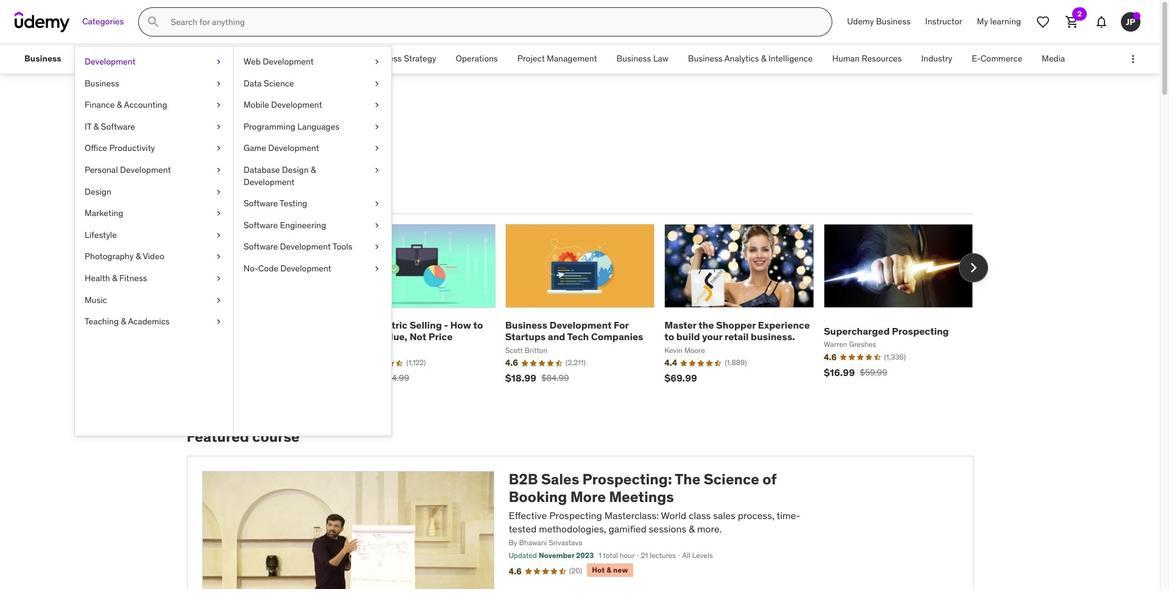 Task type: describe. For each thing, give the bounding box(es) containing it.
entrepreneurship
[[92, 53, 158, 64]]

2 link
[[1058, 7, 1088, 37]]

design link
[[75, 181, 233, 203]]

more
[[571, 488, 606, 507]]

development inside no-code development link
[[281, 263, 332, 274]]

my learning link
[[970, 7, 1029, 37]]

fitness
[[119, 273, 147, 284]]

xsmall image for teaching & academics
[[214, 316, 224, 328]]

business left strategy at the top of the page
[[367, 53, 402, 64]]

process,
[[738, 510, 775, 522]]

1 management from the left
[[257, 53, 308, 64]]

development for mobile development
[[271, 99, 322, 110]]

xsmall image for office productivity
[[214, 143, 224, 155]]

1 horizontal spatial business link
[[75, 73, 233, 95]]

xsmall image for lifestyle
[[214, 230, 224, 241]]

xsmall image for no-code development
[[372, 263, 382, 275]]

& for photography & video
[[136, 251, 141, 262]]

prospecting inside carousel element
[[893, 325, 950, 337]]

xsmall image for programming languages
[[372, 121, 382, 133]]

on
[[366, 331, 378, 343]]

sales inside b2b sales prospecting: the science of booking more meetings effective prospecting masterclass: world class sales process, time- tested methodologies, gamified sessions & more. by bhawani srivastava
[[542, 470, 580, 489]]

xsmall image for it & software
[[214, 121, 224, 133]]

programming languages
[[244, 121, 340, 132]]

featured course
[[187, 428, 300, 447]]

2 management from the left
[[547, 53, 597, 64]]

tested
[[509, 523, 537, 536]]

xsmall image for data science
[[372, 78, 382, 90]]

& inside business analytics & intelligence link
[[762, 53, 767, 64]]

xsmall image for business
[[214, 78, 224, 90]]

master the shopper experience to build your retail business.
[[665, 319, 810, 343]]

management link
[[248, 44, 317, 74]]

how
[[451, 319, 471, 332]]

music link
[[75, 290, 233, 311]]

shopping cart with 2 items image
[[1066, 15, 1080, 29]]

0 horizontal spatial to
[[247, 155, 261, 174]]

design inside the design "link"
[[85, 186, 111, 197]]

& for hot & new
[[607, 566, 612, 575]]

-
[[444, 319, 448, 332]]

most popular button
[[187, 184, 253, 213]]

business analytics & intelligence
[[689, 53, 813, 64]]

tech
[[568, 331, 589, 343]]

communication
[[178, 53, 238, 64]]

udemy business link
[[840, 7, 919, 37]]

communication link
[[168, 44, 248, 74]]

0 vertical spatial science
[[264, 78, 294, 89]]

software development tools
[[244, 241, 353, 252]]

supercharged
[[824, 325, 890, 337]]

personal
[[85, 164, 118, 175]]

meetings
[[609, 488, 674, 507]]

more.
[[698, 523, 722, 536]]

trending
[[265, 192, 306, 204]]

media
[[1043, 53, 1066, 64]]

programming
[[244, 121, 296, 132]]

supercharged prospecting link
[[824, 325, 950, 337]]

human resources link
[[823, 44, 912, 74]]

0 vertical spatial sales
[[187, 102, 238, 128]]

software engineering link
[[234, 215, 392, 237]]

categories button
[[75, 7, 131, 37]]

value
[[346, 319, 371, 332]]

xsmall image for finance & accounting
[[214, 99, 224, 111]]

media link
[[1033, 44, 1076, 74]]

development inside database design & development
[[244, 176, 295, 187]]

experience
[[758, 319, 810, 332]]

it & software link
[[75, 116, 233, 138]]

by
[[509, 539, 518, 548]]

jp link
[[1117, 7, 1146, 37]]

software for software development tools
[[244, 241, 278, 252]]

xsmall image for development
[[214, 56, 224, 68]]

business right udemy
[[877, 16, 911, 27]]

get
[[265, 155, 288, 174]]

for
[[614, 319, 629, 332]]

4.6
[[509, 567, 522, 578]]

business left analytics
[[689, 53, 723, 64]]

data science link
[[234, 73, 392, 95]]

next image
[[964, 258, 984, 278]]

1 vertical spatial courses
[[187, 155, 244, 174]]

value centric selling - how to sell on value, not price
[[346, 319, 483, 343]]

e-
[[972, 53, 981, 64]]

updated
[[509, 552, 537, 561]]

no-code development link
[[234, 258, 392, 280]]

health & fitness link
[[75, 268, 233, 290]]

Search for anything text field
[[168, 12, 818, 32]]

2023
[[576, 552, 594, 561]]

& for health & fitness
[[112, 273, 117, 284]]

xsmall image for software engineering
[[372, 220, 382, 232]]

mobile development link
[[234, 95, 392, 116]]

1 total hour
[[599, 552, 635, 561]]

xsmall image for health & fitness
[[214, 273, 224, 285]]

operations link
[[446, 44, 508, 74]]

development for personal development
[[120, 164, 171, 175]]

industry link
[[912, 44, 963, 74]]

most popular
[[189, 192, 251, 204]]

business law link
[[607, 44, 679, 74]]

web development link
[[234, 51, 392, 73]]

business law
[[617, 53, 669, 64]]

levels
[[693, 552, 713, 561]]

value,
[[380, 331, 408, 343]]

business left arrow pointing to subcategory menu links icon
[[24, 53, 61, 64]]

xsmall image for design
[[214, 186, 224, 198]]

no-
[[244, 263, 258, 274]]

instructor
[[926, 16, 963, 27]]

development for web development
[[263, 56, 314, 67]]

business development for startups and tech companies link
[[506, 319, 644, 343]]

more subcategory menu links image
[[1128, 53, 1140, 65]]

mobile development
[[244, 99, 322, 110]]

code
[[258, 263, 279, 274]]

business inside business development for startups and tech companies
[[506, 319, 548, 332]]

web
[[244, 56, 261, 67]]

productivity
[[109, 143, 155, 154]]

of
[[763, 470, 777, 489]]

centric
[[374, 319, 408, 332]]

game development
[[244, 143, 319, 154]]

wishlist image
[[1036, 15, 1051, 29]]

shopper
[[717, 319, 756, 332]]



Task type: vqa. For each thing, say whether or not it's contained in the screenshot.
Do You Know How To Maintain Your Memories Long Term?'s Show lecture description image
no



Task type: locate. For each thing, give the bounding box(es) containing it.
xsmall image for software testing
[[372, 198, 382, 210]]

software inside it & software "link"
[[101, 121, 135, 132]]

courses to get you started
[[187, 155, 370, 174]]

database design & development link
[[234, 160, 392, 193]]

xsmall image inside business link
[[214, 78, 224, 90]]

business strategy link
[[358, 44, 446, 74]]

xsmall image for mobile development
[[372, 99, 382, 111]]

development inside mobile development "link"
[[271, 99, 322, 110]]

1 horizontal spatial management
[[547, 53, 597, 64]]

xsmall image inside health & fitness link
[[214, 273, 224, 285]]

programming languages link
[[234, 116, 392, 138]]

it & software
[[85, 121, 135, 132]]

xsmall image inside game development link
[[372, 143, 382, 155]]

build
[[677, 331, 700, 343]]

xsmall image inside no-code development link
[[372, 263, 382, 275]]

categories
[[82, 16, 124, 27]]

& left the 'video'
[[136, 251, 141, 262]]

xsmall image inside 'photography & video' link
[[214, 251, 224, 263]]

to
[[247, 155, 261, 174], [474, 319, 483, 332], [665, 331, 675, 343]]

business analytics & intelligence link
[[679, 44, 823, 74]]

0 horizontal spatial science
[[264, 78, 294, 89]]

xsmall image inside it & software "link"
[[214, 121, 224, 133]]

lifestyle
[[85, 230, 117, 241]]

2 horizontal spatial to
[[665, 331, 675, 343]]

e-commerce link
[[963, 44, 1033, 74]]

photography & video
[[85, 251, 165, 262]]

software up software engineering
[[244, 198, 278, 209]]

prospecting:
[[583, 470, 672, 489]]

& inside health & fitness link
[[112, 273, 117, 284]]

& right finance
[[117, 99, 122, 110]]

submit search image
[[146, 15, 161, 29]]

xsmall image inside the design "link"
[[214, 186, 224, 198]]

1 vertical spatial science
[[704, 470, 760, 489]]

udemy business
[[848, 16, 911, 27]]

1 horizontal spatial to
[[474, 319, 483, 332]]

& inside database design & development
[[311, 164, 316, 175]]

most
[[189, 192, 212, 204]]

xsmall image inside teaching & academics link
[[214, 316, 224, 328]]

it
[[85, 121, 92, 132]]

sell
[[346, 331, 364, 343]]

accounting
[[124, 99, 167, 110]]

xsmall image inside personal development link
[[214, 164, 224, 176]]

& right the hot
[[607, 566, 612, 575]]

& for it & software
[[94, 121, 99, 132]]

health & fitness
[[85, 273, 147, 284]]

design
[[282, 164, 309, 175], [85, 186, 111, 197]]

price
[[429, 331, 453, 343]]

xsmall image inside web development link
[[372, 56, 382, 68]]

startups
[[506, 331, 546, 343]]

development for software development tools
[[280, 241, 331, 252]]

music
[[85, 295, 107, 306]]

1 vertical spatial sales
[[542, 470, 580, 489]]

teaching & academics link
[[75, 311, 233, 333]]

0 horizontal spatial sales
[[187, 102, 238, 128]]

business link down udemy image
[[15, 44, 71, 74]]

development inside business development for startups and tech companies
[[550, 319, 612, 332]]

0 vertical spatial prospecting
[[893, 325, 950, 337]]

human resources
[[833, 53, 902, 64]]

& inside teaching & academics link
[[121, 316, 126, 327]]

mobile
[[244, 99, 269, 110]]

november
[[539, 552, 575, 561]]

xsmall image
[[372, 56, 382, 68], [214, 78, 224, 90], [214, 99, 224, 111], [372, 121, 382, 133], [214, 186, 224, 198], [214, 208, 224, 220], [214, 230, 224, 241], [372, 241, 382, 253], [214, 295, 224, 307], [214, 316, 224, 328]]

science up sales in the right of the page
[[704, 470, 760, 489]]

marketing link
[[75, 203, 233, 225]]

popular
[[215, 192, 251, 204]]

business up finance
[[85, 78, 119, 89]]

sales left mobile
[[187, 102, 238, 128]]

masterclass:
[[605, 510, 659, 522]]

xsmall image inside data science link
[[372, 78, 382, 90]]

to left the build
[[665, 331, 675, 343]]

1 horizontal spatial design
[[282, 164, 309, 175]]

development for game development
[[268, 143, 319, 154]]

project management
[[518, 53, 597, 64]]

&
[[762, 53, 767, 64], [117, 99, 122, 110], [94, 121, 99, 132], [311, 164, 316, 175], [136, 251, 141, 262], [112, 273, 117, 284], [121, 316, 126, 327], [689, 523, 695, 536], [607, 566, 612, 575]]

b2b sales prospecting: the science of booking more meetings effective prospecting masterclass: world class sales process, time- tested methodologies, gamified sessions & more. by bhawani srivastava
[[509, 470, 801, 548]]

0 horizontal spatial prospecting
[[550, 510, 602, 522]]

world
[[661, 510, 687, 522]]

software engineering
[[244, 220, 326, 231]]

software inside software testing link
[[244, 198, 278, 209]]

1 horizontal spatial science
[[704, 470, 760, 489]]

operations
[[456, 53, 498, 64]]

xsmall image for personal development
[[214, 164, 224, 176]]

xsmall image inside software development tools link
[[372, 241, 382, 253]]

to right how
[[474, 319, 483, 332]]

development inside software development tools link
[[280, 241, 331, 252]]

to down game
[[247, 155, 261, 174]]

science down web development
[[264, 78, 294, 89]]

& down game development link
[[311, 164, 316, 175]]

to inside master the shopper experience to build your retail business.
[[665, 331, 675, 343]]

photography & video link
[[75, 246, 233, 268]]

xsmall image
[[214, 56, 224, 68], [372, 78, 382, 90], [372, 99, 382, 111], [214, 121, 224, 133], [214, 143, 224, 155], [372, 143, 382, 155], [214, 164, 224, 176], [372, 164, 382, 176], [372, 198, 382, 210], [372, 220, 382, 232], [214, 251, 224, 263], [372, 263, 382, 275], [214, 273, 224, 285]]

software development tools link
[[234, 237, 392, 258]]

software testing
[[244, 198, 308, 209]]

my
[[978, 16, 989, 27]]

& inside b2b sales prospecting: the science of booking more meetings effective prospecting masterclass: world class sales process, time- tested methodologies, gamified sessions & more. by bhawani srivastava
[[689, 523, 695, 536]]

bhawani
[[519, 539, 547, 548]]

xsmall image inside "database design & development" 'link'
[[372, 164, 382, 176]]

xsmall image inside programming languages link
[[372, 121, 382, 133]]

xsmall image inside office productivity link
[[214, 143, 224, 155]]

& right analytics
[[762, 53, 767, 64]]

xsmall image for software development tools
[[372, 241, 382, 253]]

prospecting inside b2b sales prospecting: the science of booking more meetings effective prospecting masterclass: world class sales process, time- tested methodologies, gamified sessions & more. by bhawani srivastava
[[550, 510, 602, 522]]

development inside personal development link
[[120, 164, 171, 175]]

xsmall image for web development
[[372, 56, 382, 68]]

intelligence
[[769, 53, 813, 64]]

1 horizontal spatial prospecting
[[893, 325, 950, 337]]

0 vertical spatial courses
[[242, 102, 321, 128]]

trending button
[[263, 184, 309, 213]]

health
[[85, 273, 110, 284]]

sales right b2b
[[542, 470, 580, 489]]

& right teaching
[[121, 316, 126, 327]]

to inside the value centric selling - how to sell on value, not price
[[474, 319, 483, 332]]

xsmall image inside software testing link
[[372, 198, 382, 210]]

hot & new
[[592, 566, 628, 575]]

0 horizontal spatial business link
[[15, 44, 71, 74]]

& right health
[[112, 273, 117, 284]]

all
[[683, 552, 691, 561]]

human
[[833, 53, 860, 64]]

updated november 2023
[[509, 552, 594, 561]]

course
[[252, 428, 300, 447]]

design inside database design & development
[[282, 164, 309, 175]]

software inside software engineering link
[[244, 220, 278, 231]]

selling
[[410, 319, 442, 332]]

class
[[689, 510, 711, 522]]

& right it
[[94, 121, 99, 132]]

& for finance & accounting
[[117, 99, 122, 110]]

not
[[410, 331, 427, 343]]

the
[[675, 470, 701, 489]]

my learning
[[978, 16, 1022, 27]]

project
[[518, 53, 545, 64]]

& inside 'photography & video' link
[[136, 251, 141, 262]]

companies
[[591, 331, 644, 343]]

0 horizontal spatial management
[[257, 53, 308, 64]]

time-
[[777, 510, 801, 522]]

science inside b2b sales prospecting: the science of booking more meetings effective prospecting masterclass: world class sales process, time- tested methodologies, gamified sessions & more. by bhawani srivastava
[[704, 470, 760, 489]]

database design & development
[[244, 164, 316, 187]]

development for business development for startups and tech companies
[[550, 319, 612, 332]]

software up code
[[244, 241, 278, 252]]

xsmall image for music
[[214, 295, 224, 307]]

1 vertical spatial prospecting
[[550, 510, 602, 522]]

business link up accounting
[[75, 73, 233, 95]]

& inside finance & accounting "link"
[[117, 99, 122, 110]]

video
[[143, 251, 165, 262]]

xsmall image inside lifestyle link
[[214, 230, 224, 241]]

you have alerts image
[[1134, 12, 1141, 19]]

teaching & academics
[[85, 316, 170, 327]]

software up office productivity
[[101, 121, 135, 132]]

xsmall image for marketing
[[214, 208, 224, 220]]

arrow pointing to subcategory menu links image
[[71, 44, 82, 74]]

business strategy
[[367, 53, 437, 64]]

xsmall image inside software engineering link
[[372, 220, 382, 232]]

development inside web development link
[[263, 56, 314, 67]]

development inside game development link
[[268, 143, 319, 154]]

software inside software development tools link
[[244, 241, 278, 252]]

xsmall image inside music link
[[214, 295, 224, 307]]

marketing
[[85, 208, 123, 219]]

game
[[244, 143, 266, 154]]

udemy image
[[15, 12, 70, 32]]

analytics
[[725, 53, 760, 64]]

sales courses
[[187, 102, 321, 128]]

business left law
[[617, 53, 652, 64]]

xsmall image inside mobile development "link"
[[372, 99, 382, 111]]

& down class
[[689, 523, 695, 536]]

xsmall image for database design & development
[[372, 164, 382, 176]]

business left and
[[506, 319, 548, 332]]

data
[[244, 78, 262, 89]]

software testing link
[[234, 193, 392, 215]]

tools
[[333, 241, 353, 252]]

management up data science
[[257, 53, 308, 64]]

0 horizontal spatial design
[[85, 186, 111, 197]]

booking
[[509, 488, 567, 507]]

retail
[[725, 331, 749, 343]]

1 horizontal spatial sales
[[542, 470, 580, 489]]

& inside it & software "link"
[[94, 121, 99, 132]]

business development for startups and tech companies
[[506, 319, 644, 343]]

gamified
[[609, 523, 647, 536]]

xsmall image inside finance & accounting "link"
[[214, 99, 224, 111]]

management right 'project'
[[547, 53, 597, 64]]

software for software testing
[[244, 198, 278, 209]]

software down software testing on the left of the page
[[244, 220, 278, 231]]

software for software engineering
[[244, 220, 278, 231]]

xsmall image for photography & video
[[214, 251, 224, 263]]

engineering
[[280, 220, 326, 231]]

notifications image
[[1095, 15, 1110, 29]]

xsmall image inside marketing link
[[214, 208, 224, 220]]

0 vertical spatial design
[[282, 164, 309, 175]]

b2b
[[509, 470, 538, 489]]

& for teaching & academics
[[121, 316, 126, 327]]

business.
[[751, 331, 796, 343]]

finance & accounting link
[[75, 95, 233, 116]]

xsmall image inside the development link
[[214, 56, 224, 68]]

1 vertical spatial design
[[85, 186, 111, 197]]

carousel element
[[187, 224, 989, 400]]

xsmall image for game development
[[372, 143, 382, 155]]



